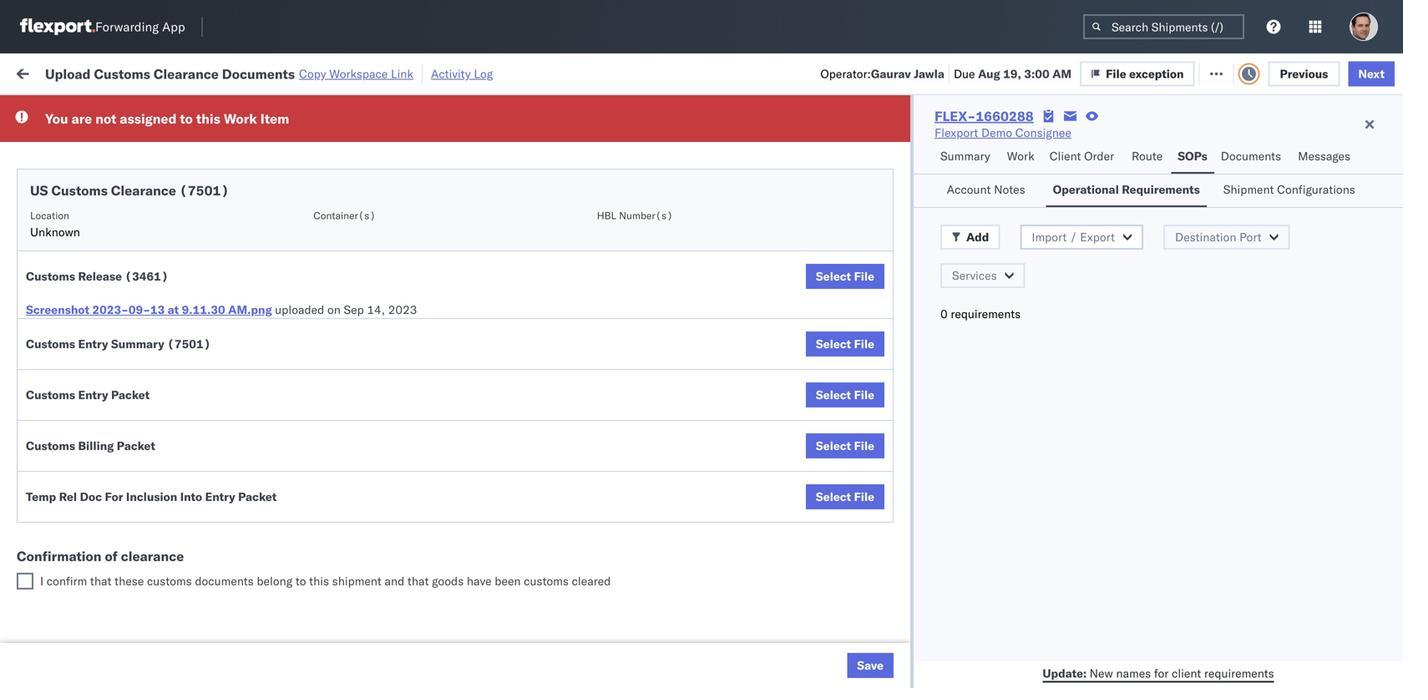 Task type: locate. For each thing, give the bounding box(es) containing it.
file for customs entry packet
[[854, 388, 875, 402]]

0 horizontal spatial import
[[141, 65, 178, 79]]

and
[[385, 574, 405, 588]]

2 select file from the top
[[816, 337, 875, 351]]

deadline button
[[261, 133, 428, 150]]

2 vertical spatial schedule delivery appointment button
[[38, 312, 205, 330]]

1 confirm from the top
[[38, 341, 81, 356]]

products,
[[759, 130, 810, 145]]

import up ready
[[141, 65, 178, 79]]

angeles, for schedule pickup from los angeles, ca link corresponding to 2nd schedule pickup from los angeles, ca button
[[179, 525, 225, 540]]

for for names
[[1154, 666, 1169, 681]]

upload inside upload customs clearance documents
[[38, 231, 76, 246]]

select file for temp rel doc for inclusion into entry packet
[[816, 489, 875, 504]]

honeywell
[[728, 277, 783, 292], [620, 314, 675, 328], [728, 314, 783, 328], [728, 387, 783, 402]]

(7501)
[[179, 182, 229, 199], [167, 337, 211, 351]]

0 vertical spatial schedule pickup from los angeles, ca button
[[38, 267, 237, 302]]

from inside schedule pickup from los angeles international airport
[[130, 157, 154, 172]]

1 lcl from the top
[[548, 130, 569, 145]]

entry down 2023-
[[78, 337, 108, 351]]

select file button for customs entry summary (7501)
[[806, 332, 885, 357]]

activity
[[431, 66, 471, 81]]

0 vertical spatial (7501)
[[179, 182, 229, 199]]

messages button
[[1291, 141, 1360, 174]]

save
[[857, 658, 884, 673]]

client
[[620, 137, 647, 149], [1050, 149, 1081, 163]]

4 schedule from the top
[[38, 268, 88, 282]]

select for temp rel doc for inclusion into entry packet
[[816, 489, 851, 504]]

risk
[[352, 65, 372, 79]]

0 vertical spatial mawb1234
[[1138, 167, 1203, 181]]

packet up upload proof of delivery
[[117, 439, 155, 453]]

am right 19,
[[1053, 66, 1072, 81]]

confirm pickup from los angeles, ca down the customs entry summary (7501)
[[38, 378, 218, 409]]

customs up customs billing packet
[[26, 388, 75, 402]]

destination port
[[1175, 230, 1262, 244]]

workspace
[[329, 66, 388, 81]]

3:00
[[1024, 66, 1050, 81], [269, 240, 294, 255]]

2 3:30 from the top
[[269, 203, 294, 218]]

1 ca from the top
[[38, 284, 54, 299]]

0 horizontal spatial 3:00
[[269, 240, 294, 255]]

summary inside summary button
[[941, 149, 990, 163]]

0 vertical spatial 3:30
[[269, 167, 294, 181]]

filtered
[[17, 102, 57, 117]]

app
[[162, 19, 185, 35]]

air
[[511, 167, 526, 181], [511, 240, 526, 255], [511, 461, 526, 475]]

from for 1st "confirm pickup from los angeles, ca" button from the bottom of the page
[[123, 378, 148, 393]]

0 vertical spatial confirm pickup from los angeles, ca
[[38, 341, 218, 373]]

entry for packet
[[78, 388, 108, 402]]

6 ca from the top
[[38, 578, 54, 593]]

2 ca from the top
[[38, 358, 54, 373]]

1 horizontal spatial that
[[408, 574, 429, 588]]

cleared
[[572, 574, 611, 588]]

0 vertical spatial 2:59
[[269, 130, 294, 145]]

file for customs entry summary (7501)
[[854, 337, 875, 351]]

status
[[90, 104, 120, 116]]

3:30 pm est, feb 17, 2023 down deadline button
[[269, 167, 420, 181]]

est, for 10:30 pm est, feb 21, 2023 'schedule delivery appointment' 'button'
[[326, 314, 351, 328]]

from up airport
[[130, 157, 154, 172]]

(7501) down angeles
[[179, 182, 229, 199]]

3 air from the top
[[511, 461, 526, 475]]

schedule delivery appointment link down not
[[38, 128, 205, 145]]

2150210
[[958, 240, 1009, 255]]

2:59 for 2:59 am est, mar 3, 2023
[[269, 571, 294, 586]]

1 schedule delivery appointment button from the top
[[38, 128, 205, 147]]

temp rel doc for inclusion into entry packet
[[26, 489, 277, 504]]

3:00 right 19,
[[1024, 66, 1050, 81]]

am.png
[[228, 302, 272, 317]]

7 schedule from the top
[[38, 525, 88, 540]]

2023 right 3,
[[386, 571, 415, 586]]

schedule inside schedule pickup from los angeles international airport
[[38, 157, 88, 172]]

2023-
[[92, 302, 129, 317]]

1 horizontal spatial documents
[[222, 65, 295, 82]]

est, for upload customs clearance documents button
[[318, 240, 343, 255]]

summary down flex-1988285
[[941, 149, 990, 163]]

2 2:59 from the top
[[269, 497, 294, 512]]

confirm for 1st "confirm pickup from los angeles, ca" button from the bottom of the page
[[38, 378, 81, 393]]

1 vertical spatial documents
[[1221, 149, 1281, 163]]

2 ocean lcl from the top
[[511, 314, 569, 328]]

17, up "20,"
[[370, 203, 388, 218]]

4 schedule pickup from los angeles, ca from the top
[[38, 562, 225, 593]]

schedule down you
[[38, 129, 88, 144]]

clearance inside upload customs clearance documents
[[129, 231, 183, 246]]

1 vertical spatial this
[[309, 574, 329, 588]]

2 confirm pickup from los angeles, ca from the top
[[38, 378, 218, 409]]

1 1977428 from the top
[[958, 277, 1009, 292]]

0 vertical spatial confirm
[[38, 341, 81, 356]]

clearance for upload customs clearance documents
[[129, 231, 183, 246]]

10:30
[[269, 314, 302, 328]]

on left "sep" on the left top of page
[[327, 302, 341, 317]]

flex-
[[935, 108, 976, 124], [922, 130, 958, 145], [922, 167, 958, 181], [922, 203, 958, 218], [922, 240, 958, 255], [922, 277, 958, 292], [922, 314, 958, 328]]

2 vertical spatial ocean
[[511, 571, 545, 586]]

3:30 pm est, feb 17, 2023 up 3:00 pm est, feb 20, 2023
[[269, 203, 420, 218]]

1 confirm pickup from los angeles, ca link from the top
[[38, 340, 237, 374]]

2023 left snooze
[[392, 130, 421, 145]]

at left risk
[[339, 65, 349, 79]]

0 vertical spatial confirm pickup from los angeles, ca link
[[38, 340, 237, 374]]

documents for upload customs clearance documents copy workspace link
[[222, 65, 295, 82]]

2 schedule pickup from los angeles, ca link from the top
[[38, 487, 237, 521]]

5 select file from the top
[[816, 489, 875, 504]]

client for client name
[[620, 137, 647, 149]]

file for customs release (3461)
[[854, 269, 875, 284]]

1 vertical spatial schedule delivery appointment link
[[38, 202, 205, 218]]

ca for 2nd confirm pickup from los angeles, ca link from the bottom
[[38, 358, 54, 373]]

1 integration test account - western digital from the top
[[728, 167, 953, 181]]

0 vertical spatial ocean
[[511, 130, 545, 145]]

otter left products,
[[728, 130, 756, 145]]

confirm pickup from los angeles, ca down 09-
[[38, 341, 218, 373]]

llc
[[813, 130, 834, 145]]

notes
[[994, 182, 1025, 197]]

1 vertical spatial for
[[1154, 666, 1169, 681]]

9.11.30
[[182, 302, 225, 317]]

0 horizontal spatial numbers
[[1029, 143, 1070, 156]]

0 vertical spatial upload
[[45, 65, 91, 82]]

2001714 up account notes
[[958, 167, 1009, 181]]

pickup
[[91, 157, 127, 172], [91, 268, 127, 282], [84, 341, 120, 356], [84, 378, 120, 393], [91, 488, 127, 503], [91, 525, 127, 540], [91, 562, 127, 576]]

2 vertical spatial work
[[1007, 149, 1035, 163]]

3 schedule from the top
[[38, 203, 88, 217]]

0 horizontal spatial otter
[[620, 130, 647, 145]]

1 vertical spatial schedule pickup from los angeles, ca button
[[38, 524, 237, 559]]

packet
[[111, 388, 150, 402], [117, 439, 155, 453], [238, 489, 277, 504]]

4 appointment from the top
[[137, 644, 205, 658]]

0 vertical spatial 3:30 pm est, feb 17, 2023
[[269, 167, 420, 181]]

2 vertical spatial schedule delivery appointment link
[[38, 312, 205, 329]]

resize handle column header for deadline
[[424, 129, 444, 688]]

3 schedule pickup from los angeles, ca from the top
[[38, 525, 225, 556]]

1 vertical spatial packet
[[117, 439, 155, 453]]

3 2:59 from the top
[[269, 571, 294, 586]]

nyku9743990
[[1029, 129, 1111, 144]]

2023 right "20,"
[[391, 240, 420, 255]]

confirm
[[47, 574, 87, 588]]

ca for 3rd schedule pickup from los angeles, ca button from the bottom's schedule pickup from los angeles, ca link
[[38, 284, 54, 299]]

pm down the deadline
[[297, 167, 316, 181]]

1 confirm pickup from los angeles, ca button from the top
[[38, 340, 237, 375]]

upload up by:
[[45, 65, 91, 82]]

you
[[45, 110, 68, 127]]

8 resize handle column header from the left
[[1109, 129, 1129, 688]]

2 lcl from the top
[[548, 314, 569, 328]]

1 vertical spatial western
[[872, 203, 915, 218]]

upload inside button
[[38, 460, 76, 474]]

21,
[[377, 314, 395, 328]]

None checkbox
[[17, 573, 33, 590]]

ocean for honeywell - test account
[[511, 314, 545, 328]]

flex-2001714 up account notes
[[922, 167, 1009, 181]]

due
[[954, 66, 975, 81]]

1 otter from the left
[[620, 130, 647, 145]]

clearance for us customs clearance (7501)
[[111, 182, 176, 199]]

clearance for upload customs clearance documents copy workspace link
[[154, 65, 219, 82]]

upload down location
[[38, 231, 76, 246]]

consignee button
[[720, 133, 870, 150]]

to right assigned
[[180, 110, 193, 127]]

customs down the clearance
[[147, 574, 192, 588]]

customs right been
[[524, 574, 569, 588]]

schedule up international
[[38, 157, 88, 172]]

14,
[[367, 302, 385, 317]]

confirm pickup from los angeles, ca button down 09-
[[38, 340, 237, 375]]

due aug 19, 3:00 am
[[954, 66, 1072, 81]]

1977428 up 0 requirements at the top
[[958, 277, 1009, 292]]

pm for schedule delivery appointment
[[304, 314, 323, 328]]

schedule delivery appointment down us customs clearance (7501) on the left top of the page
[[38, 203, 205, 217]]

2 vertical spatial documents
[[38, 248, 99, 262]]

(7501) for us customs clearance (7501)
[[179, 182, 229, 199]]

feb for upload proof of delivery button
[[354, 461, 374, 475]]

at right 13
[[168, 302, 179, 317]]

1 vertical spatial flex-2001714
[[922, 203, 1009, 218]]

0 horizontal spatial work
[[181, 65, 211, 79]]

2023 down deadline button
[[391, 167, 420, 181]]

schedule delivery appointment link for 10:30 pm est, feb 21, 2023
[[38, 312, 205, 329]]

pm right 10:30
[[304, 314, 323, 328]]

documents down unknown
[[38, 248, 99, 262]]

work up the status : ready for work, blocked, in progress
[[181, 65, 211, 79]]

2001714 down account notes
[[958, 203, 1009, 218]]

1 horizontal spatial for
[[1154, 666, 1169, 681]]

air for 3:30 pm est, feb 17, 2023
[[511, 167, 526, 181]]

1 horizontal spatial import
[[1032, 230, 1067, 244]]

1 resize handle column header from the left
[[239, 129, 259, 688]]

schedule delivery appointment down these
[[38, 644, 205, 658]]

for
[[159, 104, 173, 116], [1154, 666, 1169, 681]]

customs
[[94, 65, 150, 82], [51, 182, 108, 199], [79, 231, 126, 246], [26, 269, 75, 284], [26, 337, 75, 351], [26, 388, 75, 402], [26, 439, 75, 453]]

2 otter from the left
[[728, 130, 756, 145]]

5 select from the top
[[816, 489, 851, 504]]

ca for schedule pickup from los angeles, ca link corresponding to 2nd schedule pickup from los angeles, ca button
[[38, 542, 54, 556]]

integration test account - on ag
[[620, 240, 799, 255], [728, 240, 908, 255], [620, 461, 799, 475], [728, 461, 908, 475]]

that down confirmation of clearance
[[90, 574, 112, 588]]

2023 right 14,
[[388, 302, 417, 317]]

pickup right confirm
[[91, 562, 127, 576]]

1 schedule pickup from los angeles, ca link from the top
[[38, 267, 237, 300]]

2 vertical spatial 17,
[[370, 203, 388, 218]]

2:59 am est, feb 17, 2023
[[269, 130, 421, 145]]

configurations
[[1277, 182, 1356, 197]]

schedule delivery appointment for second 'schedule delivery appointment' 'button' from the bottom of the page
[[38, 203, 205, 217]]

3 appointment from the top
[[137, 313, 205, 327]]

confirmation of clearance
[[17, 548, 184, 565]]

0 vertical spatial clearance
[[154, 65, 219, 82]]

schedule up screenshot
[[38, 268, 88, 282]]

7 resize handle column header from the left
[[1001, 129, 1021, 688]]

delivery up temp rel doc for inclusion into entry packet
[[124, 460, 167, 474]]

of right proof
[[111, 460, 121, 474]]

3 resize handle column header from the left
[[483, 129, 503, 688]]

2 schedule delivery appointment from the top
[[38, 203, 205, 217]]

schedule delivery appointment button for 10:30 pm est, feb 21, 2023
[[38, 312, 205, 330]]

3:30 down the deadline
[[269, 167, 294, 181]]

1 vertical spatial flex-1977428
[[922, 314, 1009, 328]]

packet down "12:00"
[[238, 489, 277, 504]]

2 bookings test consignee from the top
[[728, 424, 862, 439]]

1 schedule pickup from los angeles, ca button from the top
[[38, 267, 237, 302]]

flex-1977428
[[922, 277, 1009, 292], [922, 314, 1009, 328]]

1 select from the top
[[816, 269, 851, 284]]

messages
[[1298, 149, 1351, 163]]

0 vertical spatial air
[[511, 167, 526, 181]]

2 customs from the left
[[524, 574, 569, 588]]

2 resize handle column header from the left
[[424, 129, 444, 688]]

3 schedule delivery appointment from the top
[[38, 313, 205, 327]]

1 3:30 from the top
[[269, 167, 294, 181]]

of
[[111, 460, 121, 474], [105, 548, 118, 565]]

0 vertical spatial integration test account - western digital
[[728, 167, 953, 181]]

services button
[[941, 263, 1025, 288]]

6 schedule from the top
[[38, 488, 88, 503]]

select file button for customs release (3461)
[[806, 264, 885, 289]]

for for ready
[[159, 104, 173, 116]]

1 vertical spatial ocean lcl
[[511, 314, 569, 328]]

am for 2:59 am est, mar 3, 2023
[[297, 571, 316, 586]]

billing
[[78, 439, 114, 453]]

delivery down these
[[91, 644, 134, 658]]

2 flex-1977428 from the top
[[922, 314, 1009, 328]]

on
[[416, 65, 429, 79], [327, 302, 341, 317]]

10:30 pm est, feb 21, 2023
[[269, 314, 427, 328]]

select file for customs release (3461)
[[816, 269, 875, 284]]

0 vertical spatial 17,
[[371, 130, 389, 145]]

0 vertical spatial summary
[[941, 149, 990, 163]]

0 horizontal spatial requirements
[[951, 307, 1021, 321]]

from for first "confirm pickup from los angeles, ca" button from the top of the page
[[123, 341, 148, 356]]

delivery up the customs entry summary (7501)
[[91, 313, 134, 327]]

0 horizontal spatial on
[[327, 302, 341, 317]]

upload for customs
[[38, 231, 76, 246]]

1 select file from the top
[[816, 269, 875, 284]]

2 horizontal spatial documents
[[1221, 149, 1281, 163]]

schedule left these
[[38, 562, 88, 576]]

ca up i
[[38, 542, 54, 556]]

4 select file button from the top
[[806, 434, 885, 459]]

to right belong
[[296, 574, 306, 588]]

1 ocean from the top
[[511, 130, 545, 145]]

import / export
[[1032, 230, 1115, 244]]

0 vertical spatial flex-2001714
[[922, 167, 1009, 181]]

5 resize handle column header from the left
[[700, 129, 720, 688]]

pickup inside schedule pickup from los angeles international airport
[[91, 157, 127, 172]]

confirm pickup from los angeles, ca link down the customs entry summary (7501)
[[38, 377, 237, 411]]

schedule delivery appointment button for 2:59 am est, feb 17, 2023
[[38, 128, 205, 147]]

1 vertical spatial confirm
[[38, 378, 81, 393]]

flex-1660288 link
[[935, 108, 1034, 124]]

(10)
[[271, 65, 300, 79]]

1 horizontal spatial numbers
[[1198, 137, 1240, 149]]

0 vertical spatial this
[[196, 110, 220, 127]]

1 horizontal spatial at
[[339, 65, 349, 79]]

4 resize handle column header from the left
[[591, 129, 611, 688]]

12:00
[[269, 461, 302, 475]]

ocean lcl for honeywell
[[511, 314, 569, 328]]

1 horizontal spatial customs
[[524, 574, 569, 588]]

documents inside upload customs clearance documents
[[38, 248, 99, 262]]

2 select from the top
[[816, 337, 851, 351]]

feb down deadline button
[[346, 167, 367, 181]]

import inside button
[[141, 65, 178, 79]]

client left the name
[[620, 137, 647, 149]]

los inside schedule pickup from los angeles international airport
[[157, 157, 176, 172]]

1 vertical spatial (7501)
[[167, 337, 211, 351]]

0
[[941, 307, 948, 321]]

client inside button
[[1050, 149, 1081, 163]]

1 vertical spatial import
[[1032, 230, 1067, 244]]

1 vertical spatial at
[[168, 302, 179, 317]]

operational requirements
[[1053, 182, 1200, 197]]

0 vertical spatial entry
[[78, 337, 108, 351]]

resize handle column header for flex id
[[1001, 129, 1021, 688]]

work,
[[175, 104, 202, 116]]

bookings
[[728, 350, 777, 365], [728, 424, 777, 439], [728, 497, 777, 512], [728, 644, 777, 659]]

schedule delivery appointment link down us customs clearance (7501) on the left top of the page
[[38, 202, 205, 218]]

select file for customs entry summary (7501)
[[816, 337, 875, 351]]

1 schedule delivery appointment link from the top
[[38, 128, 205, 145]]

3 select file from the top
[[816, 388, 875, 402]]

1 vertical spatial work
[[224, 110, 257, 127]]

1 vertical spatial clearance
[[111, 182, 176, 199]]

est, for upload proof of delivery button
[[326, 461, 351, 475]]

release
[[78, 269, 122, 284]]

of up these
[[105, 548, 118, 565]]

los for 2nd schedule pickup from los angeles, ca button
[[157, 525, 176, 540]]

0 vertical spatial western
[[872, 167, 915, 181]]

appointment down these
[[137, 644, 205, 658]]

(7501) down 9.11.30
[[167, 337, 211, 351]]

flex-1977428 down services
[[922, 314, 1009, 328]]

2 western from the top
[[872, 203, 915, 218]]

1 vertical spatial upload
[[38, 231, 76, 246]]

feb left '25,'
[[354, 461, 374, 475]]

1 horizontal spatial this
[[309, 574, 329, 588]]

1 air from the top
[[511, 167, 526, 181]]

1 vertical spatial 3:30 pm est, feb 17, 2023
[[269, 203, 420, 218]]

mar
[[347, 571, 369, 586]]

have
[[467, 574, 492, 588]]

save button
[[847, 653, 894, 678]]

from down 09-
[[123, 341, 148, 356]]

2 flex-2001714 from the top
[[922, 203, 1009, 218]]

2 bookings from the top
[[728, 424, 777, 439]]

lcl for honeywell - test account
[[548, 314, 569, 328]]

los
[[157, 157, 176, 172], [157, 268, 176, 282], [151, 341, 169, 356], [151, 378, 169, 393], [157, 488, 176, 503], [157, 525, 176, 540], [157, 562, 176, 576]]

to
[[180, 110, 193, 127], [296, 574, 306, 588]]

documents
[[195, 574, 254, 588]]

from up the clearance
[[130, 525, 154, 540]]

2 select file button from the top
[[806, 332, 885, 357]]

4 ca from the top
[[38, 505, 54, 520]]

1 vertical spatial entry
[[78, 388, 108, 402]]

schedule left 2023-
[[38, 313, 88, 327]]

5 schedule from the top
[[38, 313, 88, 327]]

pickup down 2023-
[[84, 341, 120, 356]]

import / export button
[[1020, 225, 1143, 250]]

1 vertical spatial 17,
[[370, 167, 388, 181]]

1 horizontal spatial requirements
[[1204, 666, 1274, 681]]

0 vertical spatial 2001714
[[958, 167, 1009, 181]]

1 vertical spatial confirm pickup from los angeles, ca button
[[38, 377, 237, 412]]

1 horizontal spatial client
[[1050, 149, 1081, 163]]

1 bookings test consignee from the top
[[728, 350, 862, 365]]

1 3:30 pm est, feb 17, 2023 from the top
[[269, 167, 420, 181]]

otter products - test account
[[620, 130, 780, 145]]

of inside button
[[111, 460, 121, 474]]

this left in at the top left
[[196, 110, 220, 127]]

resize handle column header for workitem
[[239, 129, 259, 688]]

(7501) for customs entry summary (7501)
[[167, 337, 211, 351]]

ca down temp
[[38, 505, 54, 520]]

1 horizontal spatial to
[[296, 574, 306, 588]]

5 select file button from the top
[[806, 484, 885, 510]]

1 horizontal spatial otter
[[728, 130, 756, 145]]

0 vertical spatial documents
[[222, 65, 295, 82]]

that right and
[[408, 574, 429, 588]]

container numbers button
[[1021, 126, 1113, 156]]

schedule down proof
[[38, 488, 88, 503]]

0 horizontal spatial at
[[168, 302, 179, 317]]

feb left "20,"
[[346, 240, 367, 255]]

4 schedule pickup from los angeles, ca link from the top
[[38, 561, 237, 594]]

operational
[[1053, 182, 1119, 197]]

4 schedule delivery appointment from the top
[[38, 644, 205, 658]]

0 horizontal spatial summary
[[111, 337, 164, 351]]

0 vertical spatial on
[[416, 65, 429, 79]]

ca down confirmation
[[38, 578, 54, 593]]

2 horizontal spatial work
[[1007, 149, 1035, 163]]

container
[[1029, 130, 1074, 142]]

numbers for container numbers
[[1029, 143, 1070, 156]]

flex-1977428 button
[[895, 273, 1012, 296], [895, 273, 1012, 296], [895, 309, 1012, 333], [895, 309, 1012, 333]]

Search Shipments (/) text field
[[1083, 14, 1245, 39]]

0 vertical spatial packet
[[111, 388, 150, 402]]

id
[[917, 137, 927, 149]]

0 vertical spatial 1977428
[[958, 277, 1009, 292]]

6 resize handle column header from the left
[[867, 129, 887, 688]]

1 schedule from the top
[[38, 129, 88, 144]]

3 schedule delivery appointment button from the top
[[38, 312, 205, 330]]

1 schedule pickup from los angeles, ca from the top
[[38, 268, 225, 299]]

client down nyku9743990
[[1050, 149, 1081, 163]]

2:59 down item
[[269, 130, 294, 145]]

mawb1234 up requirements
[[1138, 167, 1203, 181]]

schedule delivery appointment button
[[38, 128, 205, 147], [38, 202, 205, 220], [38, 312, 205, 330]]

2:59 for 2:59 am est, feb 28, 2023
[[269, 497, 294, 512]]

2 confirm from the top
[[38, 378, 81, 393]]

17,
[[371, 130, 389, 145], [370, 167, 388, 181], [370, 203, 388, 218]]

2 mawb1234 from the top
[[1138, 203, 1203, 218]]

integration test account - western digital
[[728, 167, 953, 181], [728, 203, 953, 218]]

0 vertical spatial requirements
[[951, 307, 1021, 321]]

otter for otter products, llc
[[728, 130, 756, 145]]

confirm for first "confirm pickup from los angeles, ca" button from the top of the page
[[38, 341, 81, 356]]

0 horizontal spatial for
[[159, 104, 173, 116]]

ca up screenshot
[[38, 284, 54, 299]]

upload customs clearance documents link
[[38, 230, 237, 264]]

operator:
[[821, 66, 871, 81]]

export
[[1080, 230, 1115, 244]]

at
[[339, 65, 349, 79], [168, 302, 179, 317]]

1 vertical spatial 3:00
[[269, 240, 294, 255]]

appointment for second 'schedule delivery appointment' 'button' from the bottom of the page
[[137, 203, 205, 217]]

3 select file button from the top
[[806, 383, 885, 408]]

confirm pickup from los angeles, ca button down the customs entry summary (7501)
[[38, 377, 237, 412]]

2 3:30 pm est, feb 17, 2023 from the top
[[269, 203, 420, 218]]

0 vertical spatial work
[[181, 65, 211, 79]]

digital down id
[[918, 167, 953, 181]]

1977428 right 0
[[958, 314, 1009, 328]]

0 vertical spatial ocean lcl
[[511, 130, 569, 145]]

pm right "12:00"
[[304, 461, 323, 475]]

select for customs release (3461)
[[816, 269, 851, 284]]

los for schedule pickup from los angeles international airport button
[[157, 157, 176, 172]]

17, down the workspace
[[371, 130, 389, 145]]

1 vertical spatial mawb1234
[[1138, 203, 1203, 218]]

2023 right container(s)
[[391, 203, 420, 218]]

flex id button
[[887, 133, 1004, 150]]

ocean for otter products - test account
[[511, 130, 545, 145]]

screenshot 2023-09-13 at 9.11.30 am.png link
[[26, 302, 272, 318]]

1 vertical spatial digital
[[918, 203, 953, 218]]

feb for schedule pickup from los angeles international airport button
[[346, 167, 367, 181]]

0 vertical spatial to
[[180, 110, 193, 127]]

resize handle column header
[[239, 129, 259, 688], [424, 129, 444, 688], [483, 129, 503, 688], [591, 129, 611, 688], [700, 129, 720, 688], [867, 129, 887, 688], [1001, 129, 1021, 688], [1109, 129, 1129, 688], [1318, 129, 1338, 688], [1373, 129, 1393, 688]]

4 bookings test consignee from the top
[[728, 644, 862, 659]]

customs release (3461)
[[26, 269, 168, 284]]

1 horizontal spatial summary
[[941, 149, 990, 163]]

2 vertical spatial 2:59
[[269, 571, 294, 586]]

3 ocean from the top
[[511, 571, 545, 586]]

17, down deadline button
[[370, 167, 388, 181]]

2 appointment from the top
[[137, 203, 205, 217]]

summary button
[[934, 141, 1000, 174]]

0 horizontal spatial this
[[196, 110, 220, 127]]

2 schedule from the top
[[38, 157, 88, 172]]

2 ocean from the top
[[511, 314, 545, 328]]

am for 2:59 am est, feb 28, 2023
[[297, 497, 316, 512]]

client inside button
[[620, 137, 647, 149]]

confirm pickup from los angeles, ca link down 09-
[[38, 340, 237, 374]]

0 horizontal spatial customs
[[147, 574, 192, 588]]

1 vertical spatial requirements
[[1204, 666, 1274, 681]]

feb down the workspace
[[347, 130, 368, 145]]

2 schedule delivery appointment link from the top
[[38, 202, 205, 218]]

5 ca from the top
[[38, 542, 54, 556]]

1 appointment from the top
[[137, 129, 205, 144]]

2 schedule pickup from los angeles, ca button from the top
[[38, 524, 237, 559]]

select for customs entry summary (7501)
[[816, 337, 851, 351]]

1 schedule delivery appointment from the top
[[38, 129, 205, 144]]

schedule delivery appointment button up the customs entry summary (7501)
[[38, 312, 205, 330]]

1 vertical spatial 1977428
[[958, 314, 1009, 328]]

copy workspace link button
[[299, 66, 413, 81]]

ca for third schedule pickup from los angeles, ca link from the bottom
[[38, 505, 54, 520]]

ca up customs billing packet
[[38, 395, 54, 409]]

documents
[[222, 65, 295, 82], [1221, 149, 1281, 163], [38, 248, 99, 262]]

angeles, for 2nd confirm pickup from los angeles, ca link from the top of the page
[[172, 378, 218, 393]]

1 vertical spatial 3:30
[[269, 203, 294, 218]]

1977428
[[958, 277, 1009, 292], [958, 314, 1009, 328]]

from down the customs entry summary (7501)
[[123, 378, 148, 393]]

numbers inside container numbers
[[1029, 143, 1070, 156]]

2 vertical spatial clearance
[[129, 231, 183, 246]]

pm for upload proof of delivery
[[304, 461, 323, 475]]

0 vertical spatial digital
[[918, 167, 953, 181]]

import inside button
[[1032, 230, 1067, 244]]

port
[[1240, 230, 1262, 244]]

2 confirm pickup from los angeles, ca link from the top
[[38, 377, 237, 411]]



Task type: vqa. For each thing, say whether or not it's contained in the screenshot.
the Products
yes



Task type: describe. For each thing, give the bounding box(es) containing it.
forwarding app link
[[20, 18, 185, 35]]

packet for customs billing packet
[[117, 439, 155, 453]]

upload for proof
[[38, 460, 76, 474]]

flex-1660288
[[935, 108, 1034, 124]]

customs up screenshot
[[26, 269, 75, 284]]

customs left billing
[[26, 439, 75, 453]]

2023 for 2:59 am est, feb 17, 2023's 'schedule delivery appointment' 'button'
[[392, 130, 421, 145]]

los left the into
[[157, 488, 176, 503]]

air for 3:00 pm est, feb 20, 2023
[[511, 240, 526, 255]]

been
[[495, 574, 521, 588]]

import for import / export
[[1032, 230, 1067, 244]]

air for 12:00 pm est, feb 25, 2023
[[511, 461, 526, 475]]

workitem
[[18, 137, 62, 149]]

from for 1st schedule pickup from los angeles, ca button from the bottom of the page
[[130, 562, 154, 576]]

otter for otter products - test account
[[620, 130, 647, 145]]

goods
[[432, 574, 464, 588]]

import for import work
[[141, 65, 178, 79]]

select file button for customs billing packet
[[806, 434, 885, 459]]

shipment configurations button
[[1217, 175, 1370, 207]]

numbers for mbl/mawb numbers
[[1198, 137, 1240, 149]]

upload proof of delivery button
[[38, 459, 167, 477]]

2 schedule delivery appointment button from the top
[[38, 202, 205, 220]]

flex-1977428 for schedule delivery appointment
[[922, 314, 1009, 328]]

resize handle column header for client name
[[700, 129, 720, 688]]

est, down 12:00 pm est, feb 25, 2023
[[319, 497, 344, 512]]

pm up 3:00 pm est, feb 20, 2023
[[297, 203, 316, 218]]

ca for 1st schedule pickup from los angeles, ca button from the bottom of the page's schedule pickup from los angeles, ca link
[[38, 578, 54, 593]]

customs up location
[[51, 182, 108, 199]]

hbl
[[597, 209, 616, 222]]

pickup up confirmation of clearance
[[91, 525, 127, 540]]

previous button
[[1268, 61, 1340, 86]]

angeles, for 3rd schedule pickup from los angeles, ca button from the bottom's schedule pickup from los angeles, ca link
[[179, 268, 225, 282]]

international
[[38, 174, 106, 189]]

2023 for 1st schedule pickup from los angeles, ca button from the bottom of the page
[[386, 571, 415, 586]]

delivery inside button
[[124, 460, 167, 474]]

pickup down the customs entry summary (7501)
[[84, 378, 120, 393]]

demo
[[981, 125, 1012, 140]]

feb for 2:59 am est, feb 17, 2023's 'schedule delivery appointment' 'button'
[[347, 130, 368, 145]]

next button
[[1348, 61, 1395, 86]]

feb for upload customs clearance documents button
[[346, 240, 367, 255]]

1 2001714 from the top
[[958, 167, 1009, 181]]

customs up :
[[94, 65, 150, 82]]

confirmation
[[17, 548, 101, 565]]

flex
[[895, 137, 914, 149]]

2 confirm pickup from los angeles, ca button from the top
[[38, 377, 237, 412]]

flex-1977428 for schedule pickup from los angeles, ca
[[922, 277, 1009, 292]]

2 digital from the top
[[918, 203, 953, 218]]

route button
[[1125, 141, 1171, 174]]

upload customs clearance documents copy workspace link
[[45, 65, 413, 82]]

3 schedule pickup from los angeles, ca button from the top
[[38, 561, 237, 596]]

appointment for 2:59 am est, feb 17, 2023's 'schedule delivery appointment' 'button'
[[137, 129, 205, 144]]

file for customs billing packet
[[854, 439, 875, 453]]

pickup down upload customs clearance documents
[[91, 268, 127, 282]]

client order button
[[1043, 141, 1125, 174]]

schedule pickup from los angeles, ca link for 2nd schedule pickup from los angeles, ca button
[[38, 524, 237, 558]]

1 vertical spatial of
[[105, 548, 118, 565]]

pm for schedule pickup from los angeles international airport
[[297, 167, 316, 181]]

est, up 3:00 pm est, feb 20, 2023
[[318, 203, 343, 218]]

select for customs entry packet
[[816, 388, 851, 402]]

progress
[[261, 104, 302, 116]]

you are not assigned to this work item
[[45, 110, 289, 127]]

new
[[1090, 666, 1113, 681]]

shipment
[[332, 574, 382, 588]]

documents for upload customs clearance documents
[[38, 248, 99, 262]]

los for 1st schedule pickup from los angeles, ca button from the bottom of the page
[[157, 562, 176, 576]]

packet for customs entry packet
[[111, 388, 150, 402]]

angeles, for third schedule pickup from los angeles, ca link from the bottom
[[179, 488, 225, 503]]

ca for 2nd confirm pickup from los angeles, ca link from the top of the page
[[38, 395, 54, 409]]

by:
[[60, 102, 77, 117]]

delivery down not
[[91, 129, 134, 144]]

1 that from the left
[[90, 574, 112, 588]]

2 2001714 from the top
[[958, 203, 1009, 218]]

1 digital from the top
[[918, 167, 953, 181]]

2 vertical spatial packet
[[238, 489, 277, 504]]

angeles, for 1st schedule pickup from los angeles, ca button from the bottom of the page's schedule pickup from los angeles, ca link
[[179, 562, 225, 576]]

track
[[432, 65, 459, 79]]

link
[[391, 66, 413, 81]]

belong
[[257, 574, 293, 588]]

appointment for 10:30 pm est, feb 21, 2023 'schedule delivery appointment' 'button'
[[137, 313, 205, 327]]

flex id
[[895, 137, 927, 149]]

schedule pickup from los angeles international airport button
[[38, 157, 237, 192]]

8 schedule from the top
[[38, 562, 88, 576]]

2023 for upload customs clearance documents button
[[391, 240, 420, 255]]

select file for customs entry packet
[[816, 388, 875, 402]]

flex-2150210
[[922, 240, 1009, 255]]

account inside button
[[947, 182, 991, 197]]

est, for 1st schedule pickup from los angeles, ca button from the bottom of the page
[[319, 571, 344, 586]]

los for 1st "confirm pickup from los angeles, ca" button from the bottom of the page
[[151, 378, 169, 393]]

0 horizontal spatial to
[[180, 110, 193, 127]]

schedule pickup from los angeles, ca link for 3rd schedule pickup from los angeles, ca button from the bottom
[[38, 267, 237, 300]]

1977428 for schedule delivery appointment
[[958, 314, 1009, 328]]

i confirm that these customs documents belong to this shipment and that goods have been customs cleared
[[40, 574, 611, 588]]

angeles, for 2nd confirm pickup from los angeles, ca link from the bottom
[[172, 341, 218, 356]]

9 resize handle column header from the left
[[1318, 129, 1338, 688]]

shipment
[[1223, 182, 1274, 197]]

resize handle column header for container numbers
[[1109, 129, 1129, 688]]

clearance
[[121, 548, 184, 565]]

los for first "confirm pickup from los angeles, ca" button from the top of the page
[[151, 341, 169, 356]]

in
[[249, 104, 258, 116]]

operator: gaurav jawla
[[821, 66, 945, 81]]

feb up 3:00 pm est, feb 20, 2023
[[346, 203, 367, 218]]

order
[[1084, 149, 1114, 163]]

2:59 for 2:59 am est, feb 17, 2023
[[269, 130, 294, 145]]

from for 3rd schedule pickup from los angeles, ca button from the bottom
[[130, 268, 154, 282]]

not
[[95, 110, 117, 127]]

1 flex-2001714 from the top
[[922, 167, 1009, 181]]

1 confirm pickup from los angeles, ca from the top
[[38, 341, 218, 373]]

customs inside upload customs clearance documents
[[79, 231, 126, 246]]

flexport. image
[[20, 18, 95, 35]]

2 vertical spatial entry
[[205, 489, 235, 504]]

destination port button
[[1163, 225, 1290, 250]]

work inside "button"
[[1007, 149, 1035, 163]]

assigned
[[120, 110, 177, 127]]

select for customs billing packet
[[816, 439, 851, 453]]

file for temp rel doc for inclusion into entry packet
[[854, 489, 875, 504]]

schedule delivery appointment for 2:59 am est, feb 17, 2023's 'schedule delivery appointment' 'button'
[[38, 129, 205, 144]]

fcl
[[548, 571, 570, 586]]

work inside button
[[181, 65, 211, 79]]

from right for
[[130, 488, 154, 503]]

operational requirements button
[[1046, 175, 1207, 207]]

pickup down upload proof of delivery button
[[91, 488, 127, 503]]

schedule pickup from los angeles, ca link for 1st schedule pickup from los angeles, ca button from the bottom of the page
[[38, 561, 237, 594]]

1 vertical spatial summary
[[111, 337, 164, 351]]

lcl for otter products - test account
[[548, 130, 569, 145]]

1 western from the top
[[872, 167, 915, 181]]

1 mawb1234 from the top
[[1138, 167, 1203, 181]]

update: new names for client requirements
[[1043, 666, 1274, 681]]

batch action
[[1310, 65, 1383, 79]]

resize handle column header for consignee
[[867, 129, 887, 688]]

delivery down us customs clearance (7501) on the left top of the page
[[91, 203, 134, 217]]

:
[[120, 104, 123, 116]]

temp
[[26, 489, 56, 504]]

1 horizontal spatial on
[[416, 65, 429, 79]]

2023 for upload proof of delivery button
[[398, 461, 427, 475]]

us customs clearance (7501)
[[30, 182, 229, 199]]

2 that from the left
[[408, 574, 429, 588]]

number(s)
[[619, 209, 673, 222]]

1 vertical spatial to
[[296, 574, 306, 588]]

otter products, llc
[[728, 130, 834, 145]]

187 on track
[[391, 65, 459, 79]]

3 bookings test consignee from the top
[[728, 497, 862, 512]]

3 bookings from the top
[[728, 497, 777, 512]]

feb for 10:30 pm est, feb 21, 2023 'schedule delivery appointment' 'button'
[[354, 314, 374, 328]]

activity log
[[431, 66, 493, 81]]

4 bookings from the top
[[728, 644, 777, 659]]

2 schedule pickup from los angeles, ca from the top
[[38, 488, 225, 520]]

ocean lcl for otter
[[511, 130, 569, 145]]

client for client order
[[1050, 149, 1081, 163]]

est, for schedule pickup from los angeles international airport button
[[318, 167, 343, 181]]

select file button for temp rel doc for inclusion into entry packet
[[806, 484, 885, 510]]

1 vertical spatial on
[[327, 302, 341, 317]]

consignee inside button
[[728, 137, 776, 149]]

1977428 for schedule pickup from los angeles, ca
[[958, 277, 1009, 292]]

customs billing packet
[[26, 439, 155, 453]]

log
[[474, 66, 493, 81]]

2:59 am est, feb 28, 2023
[[269, 497, 421, 512]]

9 schedule from the top
[[38, 644, 88, 658]]

0 requirements
[[941, 307, 1021, 321]]

17, for ocean lcl
[[371, 130, 389, 145]]

my
[[17, 61, 43, 84]]

products
[[650, 130, 698, 145]]

customs down screenshot
[[26, 337, 75, 351]]

Search Work text field
[[842, 60, 1024, 85]]

schedule delivery appointment link for 2:59 am est, feb 17, 2023
[[38, 128, 205, 145]]

1 bookings from the top
[[728, 350, 777, 365]]

017482927423
[[1138, 240, 1225, 255]]

ocean fcl
[[511, 571, 570, 586]]

client order
[[1050, 149, 1114, 163]]

from for 2nd schedule pickup from los angeles, ca button
[[130, 525, 154, 540]]

screenshot 2023-09-13 at 9.11.30 am.png uploaded on sep 14, 2023
[[26, 302, 417, 317]]

20,
[[370, 240, 388, 255]]

feb left 28,
[[347, 497, 368, 512]]

schedule pickup from los angeles international airport link
[[38, 157, 237, 190]]

workitem button
[[10, 133, 242, 150]]

previous
[[1280, 66, 1328, 81]]

1 horizontal spatial work
[[224, 110, 257, 127]]

schedule pickup from los angeles international airport
[[38, 157, 222, 189]]

pm for upload customs clearance documents
[[297, 240, 316, 255]]

blocked,
[[204, 104, 246, 116]]

am for 2:59 am est, feb 17, 2023
[[297, 130, 316, 145]]

10 resize handle column header from the left
[[1373, 129, 1393, 688]]

1660288
[[976, 108, 1034, 124]]

batch
[[1310, 65, 1343, 79]]

1 customs from the left
[[147, 574, 192, 588]]

2 integration test account - western digital from the top
[[728, 203, 953, 218]]

0 vertical spatial 3:00
[[1024, 66, 1050, 81]]

28,
[[371, 497, 389, 512]]

client
[[1172, 666, 1201, 681]]

angeles
[[179, 157, 222, 172]]

select file for customs billing packet
[[816, 439, 875, 453]]

los for 3rd schedule pickup from los angeles, ca button from the bottom
[[157, 268, 176, 282]]

resize handle column header for mode
[[591, 129, 611, 688]]

item
[[260, 110, 289, 127]]

hbl number(s)
[[597, 209, 673, 222]]

airport
[[109, 174, 146, 189]]

3:00 pm est, feb 20, 2023
[[269, 240, 420, 255]]

screenshot
[[26, 302, 89, 317]]

are
[[71, 110, 92, 127]]

upload customs clearance documents
[[38, 231, 183, 262]]

action
[[1346, 65, 1383, 79]]

entry for summary
[[78, 337, 108, 351]]

2023 right 28,
[[392, 497, 421, 512]]

destination
[[1175, 230, 1237, 244]]



